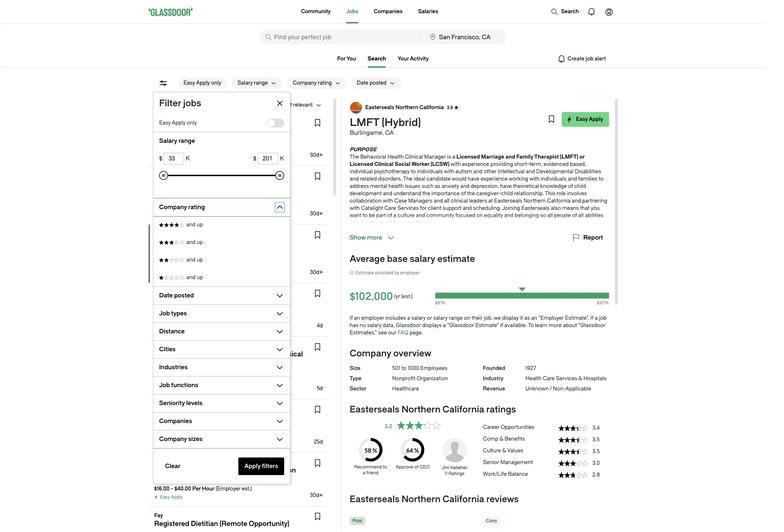 Task type: describe. For each thing, give the bounding box(es) containing it.
and down health
[[383, 191, 392, 197]]

ca inside san francisco, ca $70.00 - $135.00 per hour easy apply
[[192, 371, 199, 377]]

1 an from the left
[[354, 316, 360, 322]]

a right the displays
[[443, 323, 446, 329]]

company rating for company rating dropdown button
[[293, 80, 332, 86]]

per right $40.00
[[193, 487, 201, 493]]

1000
[[408, 366, 419, 372]]

sports
[[187, 119, 204, 125]]

1 horizontal spatial licensed
[[457, 154, 480, 160]]

northern for easterseals northern california
[[200, 234, 223, 240]]

your
[[398, 56, 409, 62]]

mental
[[370, 183, 387, 190]]

and down involves
[[572, 198, 581, 204]]

1 horizontal spatial care
[[543, 376, 555, 382]]

★ for easterseals northern california
[[454, 105, 459, 110]]

to left be
[[363, 213, 368, 219]]

revenue
[[483, 386, 505, 393]]

physical
[[205, 119, 226, 125]]

families
[[579, 176, 598, 182]]

relationship.
[[515, 191, 544, 197]]

average base salary estimate
[[350, 254, 475, 265]]

and up easterseals northern california
[[186, 222, 195, 228]]

is
[[447, 154, 451, 160]]

1 vertical spatial individuals
[[541, 176, 567, 182]]

4 30d+ from the top
[[310, 493, 323, 499]]

& for benefits
[[500, 437, 504, 443]]

up for 4th and up button from the bottom of the company rating list box
[[197, 222, 203, 228]]

3.5 for culture & values
[[593, 449, 600, 455]]

2 $ from the left
[[254, 155, 257, 162]]

most
[[280, 102, 292, 108]]

company for "company sizes" 'popup button'
[[159, 436, 187, 443]]

services inside "with experience providing short-term, evidenced based, individual psychotherapy to individuals with autism and other intellectual and developmental disabilities and related disorders. the ideal candidate would have experience working with individuals and families to address mental health issues such as anxiety and depression, have theoretical knowledge of child development and understand the importance of the caregiver-child relationship. this role involves collaboration with case managers and all clinical leaders at easterseals northern california and partnering with catalight care services for client support and scheduling. joining easterseals also means that you want to be part of a culture and community focused on equality and belonging so all people of all abilities can live their best lives and thrive."
[[398, 205, 419, 212]]

easy apply for $16.00 - $40.00
[[160, 495, 183, 501]]

posted for date posted dropdown button to the top
[[370, 80, 387, 86]]

0 horizontal spatial jobs
[[183, 98, 201, 109]]

comp & benefits 3.5 stars out of 5 element
[[483, 433, 609, 445]]

mission electric company 3.3 ★
[[170, 175, 250, 181]]

0 vertical spatial date posted
[[357, 80, 387, 86]]

none field "search location"
[[425, 30, 506, 44]]

date for bottom date posted dropdown button
[[159, 292, 173, 299]]

ca inside san francisco, ca $90k (employer est.) easy apply
[[192, 308, 199, 314]]

(hybrid)
[[382, 117, 421, 129]]

or for (lmft)
[[580, 154, 585, 160]]

health for the
[[388, 154, 404, 160]]

3.2
[[385, 424, 392, 430]]

company rating button
[[287, 77, 332, 89]]

1 and up button from the top
[[153, 217, 290, 234]]

2 vertical spatial -
[[171, 487, 173, 493]]

$107k
[[597, 301, 609, 306]]

30d+ for san francisco, ca per hour easy apply
[[310, 152, 323, 159]]

easterseals for easterseals northern california ratings
[[350, 405, 400, 415]]

so
[[540, 213, 546, 219]]

faq
[[398, 330, 409, 337]]

applicable
[[566, 386, 592, 393]]

leaders
[[469, 198, 487, 204]]

3.0
[[593, 461, 600, 467]]

organization
[[417, 376, 448, 382]]

issues
[[405, 183, 421, 190]]

purpose
[[350, 147, 377, 153]]

career opportunities
[[483, 425, 535, 431]]

2 an from the left
[[532, 316, 538, 322]]

health down 1927
[[526, 376, 542, 382]]

by
[[395, 271, 399, 276]]

2 "glassdoor from the left
[[579, 323, 606, 329]]

united
[[154, 196, 170, 202]]

and up focused
[[463, 205, 472, 212]]

range inside if an employer includes a salary or salary range on their job, we display it as an "employer estimate".  if a job has no salary data, glassdoor displays a "glassdoor estimate" if available.  to learn more about "glassdoor estimates," see our
[[449, 316, 463, 322]]

sector
[[350, 386, 367, 393]]

mission electric company logo image
[[155, 172, 166, 184]]

$16.00
[[154, 487, 170, 493]]

senior management 3.0 stars out of 5 element
[[483, 457, 609, 469]]

belonging
[[515, 213, 539, 219]]

apply inside san francisco, ca per hour easy apply
[[171, 154, 183, 160]]

easy apply button
[[562, 112, 609, 127]]

0 vertical spatial experience
[[462, 161, 490, 168]]

manager
[[425, 154, 446, 160]]

pros
[[353, 519, 362, 524]]

2 the from the left
[[467, 191, 475, 197]]

more inside popup button
[[367, 234, 382, 241]]

with up want
[[350, 205, 360, 212]]

comp & benefits
[[483, 437, 525, 443]]

salary inside salary range dropdown button
[[238, 80, 253, 86]]

style
[[159, 406, 171, 412]]

company for company rating dropdown button
[[293, 80, 317, 86]]

san francisco, ca $70.00 - $135.00 per hour easy apply
[[154, 371, 217, 393]]

community
[[301, 8, 331, 15]]

san for meridian
[[154, 371, 164, 377]]

of up clinical
[[461, 191, 466, 197]]

open filter menu image
[[159, 79, 168, 88]]

companies for companies dropdown button
[[159, 418, 192, 425]]

managers
[[409, 198, 433, 204]]

relevant
[[293, 102, 313, 108]]

search link
[[368, 56, 386, 68]]

a up glassdoor
[[407, 316, 410, 322]]

job,
[[484, 316, 493, 322]]

at inside jobs list element
[[172, 406, 177, 412]]

developmental
[[537, 169, 574, 175]]

california for easterseals northern california ratings
[[443, 405, 485, 415]]

none field search keyword
[[260, 30, 424, 44]]

as inside if an employer includes a salary or salary range on their job, we display it as an "employer estimate".  if a job has no salary data, glassdoor displays a "glassdoor estimate" if available.  to learn more about "glassdoor estimates," see our
[[525, 316, 530, 322]]

1 vertical spatial easy apply only
[[159, 120, 197, 126]]

2.8
[[593, 473, 600, 479]]

★ for mission electric company
[[245, 176, 250, 181]]

ca inside san francisco, ca per hour easy apply
[[192, 137, 199, 143]]

as inside "with experience providing short-term, evidenced based, individual psychotherapy to individuals with autism and other intellectual and developmental disabilities and related disorders. the ideal candidate would have experience working with individuals and families to address mental health issues such as anxiety and depression, have theoretical knowledge of child development and understand the importance of the caregiver-child relationship. this role involves collaboration with case managers and all clinical leaders at easterseals northern california and partnering with catalight care services for client support and scheduling. joining easterseals also means that you want to be part of a culture and community focused on equality and belonging so all people of all abilities can live their best lives and thrive."
[[435, 183, 441, 190]]

easterseals for easterseals northern california
[[170, 234, 199, 240]]

report button
[[572, 234, 603, 243]]

salary right the base
[[410, 254, 436, 265]]

care inside "with experience providing short-term, evidenced based, individual psychotherapy to individuals with autism and other intellectual and developmental disabilities and related disorders. the ideal candidate would have experience working with individuals and families to address mental health issues such as anxiety and depression, have theoretical knowledge of child development and understand the importance of the caregiver-child relationship. this role involves collaboration with case managers and all clinical leaders at easterseals northern california and partnering with catalight care services for client support and scheduling. joining easterseals also means that you want to be part of a culture and community focused on equality and belonging so all people of all abilities can live their best lives and thrive."
[[385, 205, 396, 212]]

thrive.
[[416, 220, 431, 226]]

for you link
[[337, 56, 356, 62]]

40,699
[[154, 102, 171, 108]]

2 and up button from the top
[[153, 234, 290, 252]]

with down (lcsw)
[[444, 169, 454, 175]]

1 $ from the left
[[159, 155, 162, 162]]

rating for company rating dropdown button
[[318, 80, 332, 86]]

job
[[599, 316, 607, 322]]

and down culture
[[406, 220, 415, 226]]

and down for
[[416, 213, 425, 219]]

licensed marriage and family therapist (lmft) or licensed clinical social worker (lcsw)
[[350, 154, 585, 168]]

of inside company ratings element
[[415, 465, 419, 470]]

40,699 san francisco, ca jobs
[[154, 102, 229, 108]]

to inside recommend to a friend
[[383, 465, 387, 470]]

of up best
[[387, 213, 392, 219]]

more inside if an employer includes a salary or salary range on their job, we display it as an "employer estimate".  if a job has no salary data, glassdoor displays a "glassdoor estimate" if available.  to learn more about "glassdoor estimates," see our
[[549, 323, 562, 329]]

company for company rating popup button at the left
[[159, 204, 187, 211]]

company rating list box
[[153, 217, 290, 287]]

estimate provided by employer
[[356, 271, 420, 276]]

1 horizontal spatial inc.
[[250, 119, 259, 125]]

3 and up from the top
[[186, 257, 203, 263]]

easy apply only inside button
[[184, 80, 221, 86]]

4 and up button from the top
[[153, 269, 290, 287]]

case
[[395, 198, 407, 204]]

501 to 1000 employees
[[392, 366, 448, 372]]

and down the 'would'
[[461, 183, 470, 190]]

san francisco, ca $90k (employer est.) easy apply
[[154, 308, 204, 331]]

filter jobs
[[159, 98, 201, 109]]

0 horizontal spatial search
[[368, 56, 386, 62]]

0 vertical spatial clinical
[[405, 154, 423, 160]]

Search location field
[[425, 30, 506, 44]]

approve of ceo
[[396, 465, 430, 470]]

status for culture & values
[[559, 450, 588, 455]]

1 the from the left
[[423, 191, 430, 197]]

easterseals northern california logo image inside jobs list element
[[155, 231, 166, 243]]

orthocare & sports physical therapy, inc.
[[154, 119, 259, 125]]

0 horizontal spatial licensed
[[350, 161, 373, 168]]

if an employer includes a salary or salary range on their job, we display it as an "employer estimate".  if a job has no salary data, glassdoor displays a "glassdoor estimate" if available.  to learn more about "glassdoor estimates," see our
[[350, 316, 607, 337]]

apply inside san francisco, ca $90k (employer est.) easy apply
[[171, 325, 183, 331]]

with up theoretical
[[530, 176, 540, 182]]

1 vertical spatial date posted button
[[153, 290, 272, 302]]

1 horizontal spatial easterseals northern california logo image
[[350, 102, 362, 114]]

to right 501
[[402, 366, 407, 372]]

status for career opportunities
[[559, 426, 588, 432]]

and up client
[[434, 198, 443, 204]]

management
[[501, 460, 533, 466]]

1 horizontal spatial employer
[[401, 271, 420, 276]]

can
[[350, 220, 359, 226]]

and down easterseals northern california
[[186, 257, 195, 263]]

1 slider from the left
[[159, 171, 168, 180]]

0 horizontal spatial all
[[444, 198, 450, 204]]

salary up see
[[368, 323, 382, 329]]

easterseals up joining
[[495, 198, 523, 204]]

to
[[528, 323, 534, 329]]

j style at home, inc.
[[154, 406, 206, 412]]

1 vertical spatial have
[[500, 183, 512, 190]]

nonprofit organization
[[392, 376, 448, 382]]

3.6
[[447, 105, 453, 110]]

the inside "with experience providing short-term, evidenced based, individual psychotherapy to individuals with autism and other intellectual and developmental disabilities and related disorders. the ideal candidate would have experience working with individuals and families to address mental health issues such as anxiety and depression, have theoretical knowledge of child development and understand the importance of the caregiver-child relationship. this role involves collaboration with case managers and all clinical leaders at easterseals northern california and partnering with catalight care services for client support and scheduling. joining easterseals also means that you want to be part of a culture and community focused on equality and belonging so all people of all abilities can live their best lives and thrive."
[[403, 176, 413, 182]]

company up size on the left
[[350, 349, 391, 359]]

catalight
[[361, 205, 383, 212]]

apply inside san francisco, ca $70.00 - $135.00 per hour easy apply
[[171, 388, 183, 393]]

hour right $40.00
[[202, 487, 215, 493]]

california for easterseals northern california reviews
[[443, 495, 485, 505]]

marriage
[[481, 154, 505, 160]]

0 vertical spatial date posted button
[[351, 77, 387, 89]]

activity
[[410, 56, 429, 62]]

& up 'applicable'
[[579, 376, 583, 382]]

2 vertical spatial services
[[556, 376, 578, 382]]

seniority
[[159, 400, 185, 407]]

and up "homeassist home health services"
[[186, 275, 195, 281]]

and left other
[[474, 169, 483, 175]]

3 and up button from the top
[[153, 252, 290, 269]]

role
[[557, 191, 566, 197]]

culture
[[483, 448, 501, 455]]

0 horizontal spatial inc.
[[196, 406, 206, 412]]

caregiver-
[[477, 191, 502, 197]]

psychotherapy
[[374, 169, 410, 175]]

job types button
[[153, 308, 272, 320]]

company inside jobs list element
[[211, 175, 235, 181]]

ca inside lmft (hybrid) burlingame, ca
[[385, 130, 394, 137]]

0 horizontal spatial only
[[187, 120, 197, 126]]

healthcare
[[392, 386, 419, 393]]

(lcsw)
[[431, 161, 450, 168]]

company rating for company rating popup button at the left
[[159, 204, 205, 211]]

home for meridian
[[178, 343, 193, 350]]

ca inside brisbane, ca $20.00 - $25.00 per hour easy apply
[[179, 424, 186, 430]]

up for 2nd and up button from the bottom of the company rating list box
[[197, 257, 203, 263]]

& for values
[[503, 448, 506, 455]]

status for comp & benefits
[[559, 438, 588, 444]]

search inside button
[[561, 8, 579, 15]]

health for homeassist
[[203, 290, 219, 296]]

apply inside burlingame, ca (employer est.) easy apply
[[171, 272, 183, 277]]

3.3
[[238, 176, 244, 181]]

lmft
[[350, 117, 379, 129]]

close filter menu image
[[275, 99, 284, 108]]

2 and up from the top
[[186, 240, 203, 246]]

a inside "with experience providing short-term, evidenced based, individual psychotherapy to individuals with autism and other intellectual and developmental disabilities and related disorders. the ideal candidate would have experience working with individuals and families to address mental health issues such as anxiety and depression, have theoretical knowledge of child development and understand the importance of the caregiver-child relationship. this role involves collaboration with case managers and all clinical leaders at easterseals northern california and partnering with catalight care services for client support and scheduling. joining easterseals also means that you want to be part of a culture and community focused on equality and belonging so all people of all abilities can live their best lives and thrive."
[[394, 213, 397, 219]]

jobs list element
[[148, 113, 333, 531]]

est.) inside san francisco, ca $90k (employer est.) easy apply
[[194, 317, 204, 323]]

clinical
[[451, 198, 468, 204]]

$16.00 - $40.00 per hour (employer est.)
[[154, 487, 252, 493]]

1 if from the left
[[350, 316, 353, 322]]

term,
[[530, 161, 543, 168]]

and down joining
[[505, 213, 514, 219]]

burlingame, inside burlingame, ca (employer est.) easy apply
[[154, 254, 184, 261]]

this
[[545, 191, 556, 197]]

status down easterseals northern california ratings on the bottom
[[397, 422, 441, 430]]

and up involves
[[568, 176, 577, 182]]

francisco, for meridian
[[165, 371, 190, 377]]

easterseals up so
[[522, 205, 550, 212]]

address
[[350, 183, 369, 190]]

seniority levels button
[[153, 398, 272, 410]]

1 horizontal spatial all
[[548, 213, 553, 219]]

easy inside san francisco, ca $70.00 - $135.00 per hour easy apply
[[160, 388, 170, 393]]

easterseals northern california reviews element
[[350, 517, 609, 531]]

30d+ for united states $100k (employer est.)
[[310, 211, 323, 217]]

of up involves
[[568, 183, 573, 190]]

health care services & hospitals
[[526, 376, 607, 382]]

1 horizontal spatial child
[[575, 183, 586, 190]]

salary up the displays
[[434, 316, 448, 322]]

base
[[387, 254, 408, 265]]

2 horizontal spatial all
[[579, 213, 584, 219]]

displays
[[422, 323, 442, 329]]

burlingame, ca (employer est.) easy apply
[[154, 254, 223, 277]]

importance
[[432, 191, 460, 197]]

and up burlingame, ca (employer est.) easy apply
[[186, 240, 195, 246]]

0 vertical spatial individuals
[[417, 169, 443, 175]]

easy inside san francisco, ca per hour easy apply
[[160, 154, 170, 160]]

easy apply inside button
[[576, 116, 603, 123]]



Task type: locate. For each thing, give the bounding box(es) containing it.
1 horizontal spatial burlingame,
[[350, 130, 384, 137]]

companies for companies link
[[374, 8, 403, 15]]

company sizes button
[[153, 434, 272, 446]]

status left 3.0
[[559, 461, 588, 467]]

health
[[388, 154, 404, 160], [203, 290, 219, 296], [194, 343, 211, 350], [526, 376, 542, 382]]

burlingame, inside lmft (hybrid) burlingame, ca
[[350, 130, 384, 137]]

types
[[171, 310, 187, 317]]

easterseals northern california logo image
[[350, 102, 362, 114], [155, 231, 166, 243]]

type
[[350, 376, 362, 382]]

0 vertical spatial posted
[[370, 80, 387, 86]]

$20.00
[[154, 433, 171, 439]]

ca down sports
[[192, 137, 199, 143]]

san inside san francisco, ca $90k (employer est.) easy apply
[[154, 308, 164, 314]]

ideal
[[414, 176, 426, 182]]

k down the easy apply only element
[[280, 155, 284, 162]]

of left 'ceo'
[[415, 465, 419, 470]]

short-
[[515, 161, 530, 168]]

per inside san francisco, ca per hour easy apply
[[172, 146, 181, 152]]

30d+ for burlingame, ca (employer est.) easy apply
[[310, 270, 323, 276]]

clinical
[[405, 154, 423, 160], [375, 161, 394, 168]]

0 horizontal spatial an
[[354, 316, 360, 322]]

care up part
[[385, 205, 396, 212]]

northern inside jobs list element
[[200, 234, 223, 240]]

hour inside san francisco, ca $70.00 - $135.00 per hour easy apply
[[205, 379, 217, 386]]

an up has at the left bottom of the page
[[354, 316, 360, 322]]

0 horizontal spatial if
[[350, 316, 353, 322]]

san for orthocare
[[154, 137, 164, 143]]

unknown
[[526, 386, 549, 393]]

1 vertical spatial companies
[[159, 418, 192, 425]]

up up easterseals northern california
[[197, 222, 203, 228]]

burlingame, up homeassist
[[154, 254, 184, 261]]

- right $20.00
[[172, 433, 175, 439]]

date posted button up job types "popup button"
[[153, 290, 272, 302]]

(employer inside burlingame, ca (employer est.) easy apply
[[187, 263, 212, 269]]

or inside if an employer includes a salary or salary range on their job, we display it as an "employer estimate".  if a job has no salary data, glassdoor displays a "glassdoor estimate" if available.  to learn more about "glassdoor estimates," see our
[[427, 316, 432, 322]]

easy inside san francisco, ca $90k (employer est.) easy apply
[[160, 325, 170, 331]]

job for job functions
[[159, 382, 170, 389]]

only up the 40,699 san francisco, ca jobs
[[211, 80, 221, 86]]

0 horizontal spatial salary
[[159, 138, 177, 145]]

if left job
[[591, 316, 594, 322]]

family
[[517, 154, 534, 160]]

2 vertical spatial range
[[449, 316, 463, 322]]

None field
[[260, 30, 424, 44], [425, 30, 506, 44], [164, 153, 184, 165], [258, 153, 279, 165], [164, 153, 184, 165], [258, 153, 279, 165]]

lmft (hybrid) burlingame, ca
[[350, 117, 421, 137]]

1 horizontal spatial "glassdoor
[[579, 323, 606, 329]]

1 horizontal spatial date posted button
[[351, 77, 387, 89]]

company left 3.3
[[211, 175, 235, 181]]

their inside "with experience providing short-term, evidenced based, individual psychotherapy to individuals with autism and other intellectual and developmental disabilities and related disorders. the ideal candidate would have experience working with individuals and families to address mental health issues such as anxiety and depression, have theoretical knowledge of child development and understand the importance of the caregiver-child relationship. this role involves collaboration with case managers and all clinical leaders at easterseals northern california and partnering with catalight care services for client support and scheduling. joining easterseals also means that you want to be part of a culture and community focused on equality and belonging so all people of all abilities can live their best lives and thrive."
[[370, 220, 381, 226]]

a
[[453, 154, 456, 160], [394, 213, 397, 219], [407, 316, 410, 322], [595, 316, 598, 322], [443, 323, 446, 329], [363, 471, 366, 476]]

1 vertical spatial salary range
[[159, 138, 195, 145]]

opportunities
[[501, 425, 535, 431]]

range inside dropdown button
[[254, 80, 268, 86]]

0 horizontal spatial company rating
[[159, 204, 205, 211]]

1 horizontal spatial if
[[591, 316, 594, 322]]

2 30d+ from the top
[[310, 211, 323, 217]]

0 horizontal spatial ★
[[245, 176, 250, 181]]

status up senior management 3.0 stars out of 5 element on the right bottom
[[559, 450, 588, 455]]

0 horizontal spatial their
[[370, 220, 381, 226]]

1 job from the top
[[159, 310, 170, 317]]

employer inside if an employer includes a salary or salary range on their job, we display it as an "employer estimate".  if a job has no salary data, glassdoor displays a "glassdoor estimate" if available.  to learn more about "glassdoor estimates," see our
[[362, 316, 384, 322]]

anxiety
[[442, 183, 459, 190]]

company ratings element
[[350, 439, 476, 477]]

size
[[350, 366, 361, 372]]

1 horizontal spatial search
[[561, 8, 579, 15]]

est.) inside united states $100k (employer est.)
[[196, 204, 206, 211]]

scheduling.
[[473, 205, 501, 212]]

meridian home health
[[154, 343, 211, 350]]

1 horizontal spatial salary range
[[238, 80, 268, 86]]

san inside san francisco, ca per hour easy apply
[[154, 137, 164, 143]]

california for easterseals northern california 3.6 ★
[[420, 105, 444, 111]]

0 horizontal spatial burlingame,
[[154, 254, 184, 261]]

1 vertical spatial ★
[[245, 176, 250, 181]]

2 job from the top
[[159, 382, 170, 389]]

date for date posted dropdown button to the top
[[357, 80, 369, 86]]

1 "glassdoor from the left
[[447, 323, 474, 329]]

or up the displays
[[427, 316, 432, 322]]

clinical inside licensed marriage and family therapist (lmft) or licensed clinical social worker (lcsw)
[[375, 161, 394, 168]]

northern
[[396, 105, 418, 111], [524, 198, 546, 204], [200, 234, 223, 240], [402, 405, 441, 415], [402, 495, 441, 505]]

have
[[468, 176, 480, 182], [500, 183, 512, 190]]

ca up physical on the left of page
[[210, 102, 217, 108]]

clinical up psychotherapy
[[375, 161, 394, 168]]

0 horizontal spatial posted
[[174, 292, 194, 299]]

4 and up from the top
[[186, 275, 203, 281]]

0 vertical spatial easy apply only
[[184, 80, 221, 86]]

0 vertical spatial more
[[367, 234, 382, 241]]

1 vertical spatial the
[[403, 176, 413, 182]]

0 vertical spatial inc.
[[250, 119, 259, 125]]

easterseals inside jobs list element
[[170, 234, 199, 240]]

3.5 down 3.4 in the bottom of the page
[[593, 437, 600, 444]]

salaries
[[418, 8, 439, 15]]

& right comp
[[500, 437, 504, 443]]

protection
[[185, 460, 212, 466]]

1 horizontal spatial have
[[500, 183, 512, 190]]

on inside "with experience providing short-term, evidenced based, individual psychotherapy to individuals with autism and other intellectual and developmental disabilities and related disorders. the ideal candidate would have experience working with individuals and families to address mental health issues such as anxiety and depression, have theoretical knowledge of child development and understand the importance of the caregiver-child relationship. this role involves collaboration with case managers and all clinical leaders at easterseals northern california and partnering with catalight care services for client support and scheduling. joining easterseals also means that you want to be part of a culture and community focused on equality and belonging so all people of all abilities can live their best lives and thrive."
[[477, 213, 483, 219]]

company inside popup button
[[159, 204, 187, 211]]

& inside "element"
[[503, 448, 506, 455]]

0 vertical spatial job
[[159, 310, 170, 317]]

apply inside brisbane, ca $20.00 - $25.00 per hour easy apply
[[171, 442, 183, 447]]

"employer
[[539, 316, 564, 322]]

care up /
[[543, 376, 555, 382]]

easy apply for $100k
[[160, 213, 183, 218]]

& inside jobs list element
[[182, 119, 186, 125]]

0 horizontal spatial date posted
[[159, 292, 194, 299]]

child up involves
[[575, 183, 586, 190]]

★ inside easterseals northern california 3.6 ★
[[454, 105, 459, 110]]

companies right the jobs
[[374, 8, 403, 15]]

1 horizontal spatial only
[[211, 80, 221, 86]]

1 horizontal spatial jobs
[[219, 102, 229, 108]]

services up culture
[[398, 205, 419, 212]]

non-
[[553, 386, 566, 393]]

for
[[337, 56, 346, 62]]

our
[[388, 330, 397, 337]]

easy apply only element
[[267, 119, 284, 128]]

ceo
[[420, 465, 430, 470]]

0 vertical spatial range
[[254, 80, 268, 86]]

3.5 up 3.0
[[593, 449, 600, 455]]

0 vertical spatial at
[[489, 198, 493, 204]]

francisco, up sports
[[183, 102, 209, 108]]

services inside jobs list element
[[221, 290, 242, 296]]

health down "distance" popup button
[[194, 343, 211, 350]]

Search keyword field
[[260, 30, 424, 44]]

francisco, for orthocare
[[165, 137, 190, 143]]

california inside jobs list element
[[224, 234, 248, 240]]

1 vertical spatial salary
[[159, 138, 177, 145]]

be
[[369, 213, 375, 219]]

only down the 40,699 san francisco, ca jobs
[[187, 120, 197, 126]]

2 up from the top
[[197, 240, 203, 246]]

with left case in the top of the page
[[383, 198, 393, 204]]

a up lives
[[394, 213, 397, 219]]

up for 2nd and up button from the top of the company rating list box
[[197, 240, 203, 246]]

(employer inside united states $100k (employer est.)
[[170, 204, 195, 211]]

employees
[[421, 366, 448, 372]]

1 vertical spatial easterseals northern california logo image
[[155, 231, 166, 243]]

posted for bottom date posted dropdown button
[[174, 292, 194, 299]]

0 horizontal spatial companies
[[159, 418, 192, 425]]

northern inside "with experience providing short-term, evidenced based, individual psychotherapy to individuals with autism and other intellectual and developmental disabilities and related disorders. the ideal candidate would have experience working with individuals and families to address mental health issues such as anxiety and depression, have theoretical knowledge of child development and understand the importance of the caregiver-child relationship. this role involves collaboration with case managers and all clinical leaders at easterseals northern california and partnering with catalight care services for client support and scheduling. joining easterseals also means that you want to be part of a culture and community focused on equality and belonging so all people of all abilities can live their best lives and thrive."
[[524, 198, 546, 204]]

job for job types
[[159, 310, 170, 317]]

behavioral
[[361, 154, 386, 160]]

0 vertical spatial the
[[350, 154, 359, 160]]

&
[[182, 119, 186, 125], [579, 376, 583, 382], [500, 437, 504, 443], [503, 448, 506, 455]]

companies inside dropdown button
[[159, 418, 192, 425]]

0 horizontal spatial date posted button
[[153, 290, 272, 302]]

ca inside burlingame, ca (employer est.) easy apply
[[185, 254, 193, 261]]

hour
[[182, 146, 194, 152], [205, 379, 217, 386], [203, 433, 216, 439], [202, 487, 215, 493]]

and up providing
[[506, 154, 516, 160]]

1 vertical spatial posted
[[174, 292, 194, 299]]

on
[[477, 213, 483, 219], [464, 316, 471, 322]]

1 horizontal spatial individuals
[[541, 176, 567, 182]]

apply
[[196, 80, 210, 86], [589, 116, 603, 123], [172, 120, 185, 126], [171, 154, 183, 160], [171, 213, 183, 218], [171, 272, 183, 277], [171, 325, 183, 331], [171, 388, 183, 393], [171, 442, 183, 447], [171, 495, 183, 501]]

status inside senior management 3.0 stars out of 5 element
[[559, 461, 588, 467]]

autism
[[456, 169, 472, 175]]

rating for company rating popup button at the left
[[188, 204, 205, 211]]

the up leaders
[[467, 191, 475, 197]]

(lmft)
[[560, 154, 579, 160]]

slider
[[159, 171, 168, 180], [275, 171, 284, 180]]

rating
[[318, 80, 332, 86], [188, 204, 205, 211]]

northern for easterseals northern california reviews
[[402, 495, 441, 505]]

0 vertical spatial only
[[211, 80, 221, 86]]

easy inside brisbane, ca $20.00 - $25.00 per hour easy apply
[[160, 442, 170, 447]]

0 vertical spatial 3.5
[[593, 437, 600, 444]]

up for first and up button from the bottom of the company rating list box
[[197, 275, 203, 281]]

child
[[575, 183, 586, 190], [502, 191, 513, 197]]

the up issues at the top of page
[[403, 176, 413, 182]]

job inside job types "popup button"
[[159, 310, 170, 317]]

easterseals up lmft (hybrid) burlingame, ca
[[365, 105, 394, 111]]

if
[[350, 316, 353, 322], [591, 316, 594, 322]]

1 vertical spatial 3.5
[[593, 449, 600, 455]]

1 vertical spatial only
[[187, 120, 197, 126]]

-
[[172, 379, 174, 386], [172, 433, 175, 439], [171, 487, 173, 493]]

ratings
[[449, 472, 465, 477]]

/
[[550, 386, 552, 393]]

k up mission
[[186, 155, 190, 162]]

up
[[197, 222, 203, 228], [197, 240, 203, 246], [197, 257, 203, 263], [197, 275, 203, 281]]

senior management
[[483, 460, 533, 466]]

and down term,
[[526, 169, 535, 175]]

client
[[428, 205, 442, 212]]

1 vertical spatial experience
[[481, 176, 508, 182]]

easterseals for easterseals northern california reviews
[[350, 495, 400, 505]]

work/life balance 2.8 stars out of 5 element
[[483, 469, 609, 480]]

0 vertical spatial services
[[398, 205, 419, 212]]

easy apply only down filter jobs
[[159, 120, 197, 126]]

1 vertical spatial on
[[464, 316, 471, 322]]

their inside if an employer includes a salary or salary range on their job, we display it as an "employer estimate".  if a job has no salary data, glassdoor displays a "glassdoor estimate" if available.  to learn more about "glassdoor estimates," see our
[[472, 316, 483, 322]]

& left values
[[503, 448, 506, 455]]

status inside culture & values 3.5 stars out of 5 "element"
[[559, 450, 588, 455]]

job inside job functions popup button
[[159, 382, 170, 389]]

0 vertical spatial burlingame,
[[350, 130, 384, 137]]

status inside career opportunities 3.4 stars out of 5 element
[[559, 426, 588, 432]]

★ inside mission electric company 3.3 ★
[[245, 176, 250, 181]]

1 and up from the top
[[186, 222, 203, 228]]

1 horizontal spatial salary
[[238, 80, 253, 86]]

to up ideal
[[411, 169, 416, 175]]

1 vertical spatial date
[[159, 292, 173, 299]]

job functions button
[[153, 380, 272, 392]]

0 horizontal spatial care
[[385, 205, 396, 212]]

easy apply only button
[[178, 77, 227, 89]]

licensed up individual
[[350, 161, 373, 168]]

0 vertical spatial their
[[370, 220, 381, 226]]

ca right types
[[192, 308, 199, 314]]

3.5 inside "element"
[[593, 449, 600, 455]]

up down easterseals northern california
[[197, 257, 203, 263]]

at right "style"
[[172, 406, 177, 412]]

0 horizontal spatial have
[[468, 176, 480, 182]]

"glassdoor left 'estimate"'
[[447, 323, 474, 329]]

northern down 'ceo'
[[402, 495, 441, 505]]

and up up burlingame, ca (employer est.) easy apply
[[186, 240, 203, 246]]

2 k from the left
[[280, 155, 284, 162]]

status for work/life balance
[[559, 473, 588, 479]]

0 horizontal spatial the
[[350, 154, 359, 160]]

company rating inside popup button
[[159, 204, 205, 211]]

5d
[[317, 386, 323, 392]]

of
[[568, 183, 573, 190], [461, 191, 466, 197], [387, 213, 392, 219], [572, 213, 577, 219], [415, 465, 419, 470]]

most relevant
[[280, 102, 313, 108]]

employer
[[401, 271, 420, 276], [362, 316, 384, 322]]

0 vertical spatial on
[[477, 213, 483, 219]]

hour inside brisbane, ca $20.00 - $25.00 per hour easy apply
[[203, 433, 216, 439]]

1 horizontal spatial companies
[[374, 8, 403, 15]]

northern for easterseals northern california ratings
[[402, 405, 441, 415]]

0 horizontal spatial clinical
[[375, 161, 394, 168]]

live
[[360, 220, 368, 226]]

status
[[397, 422, 441, 430], [559, 426, 588, 432], [559, 438, 588, 444], [559, 450, 588, 455], [559, 461, 588, 467], [559, 473, 588, 479]]

1 30d+ from the top
[[310, 152, 323, 159]]

company rating trends element
[[483, 422, 609, 483]]

rating inside dropdown button
[[318, 80, 332, 86]]

- right $16.00
[[171, 487, 173, 493]]

francisco, for homeassist
[[165, 308, 190, 314]]

2 3.5 from the top
[[593, 449, 600, 455]]

more down "employer
[[549, 323, 562, 329]]

company inside dropdown button
[[293, 80, 317, 86]]

0 vertical spatial easy apply
[[576, 116, 603, 123]]

1 vertical spatial company rating
[[159, 204, 205, 211]]

san for homeassist
[[154, 308, 164, 314]]

1 k from the left
[[186, 155, 190, 162]]

or up based,
[[580, 154, 585, 160]]

status for senior management
[[559, 461, 588, 467]]

equality
[[484, 213, 503, 219]]

and up up "homeassist home health services"
[[186, 275, 203, 281]]

and up button
[[153, 217, 290, 234], [153, 234, 290, 252], [153, 252, 290, 269], [153, 269, 290, 287]]

home for homeassist
[[186, 290, 202, 296]]

a right is
[[453, 154, 456, 160]]

with down is
[[451, 161, 461, 168]]

company down states
[[159, 204, 187, 211]]

/yr
[[394, 294, 400, 300]]

1 vertical spatial range
[[178, 138, 195, 145]]

- inside san francisco, ca $70.00 - $135.00 per hour easy apply
[[172, 379, 174, 386]]

status inside work/life balance 2.8 stars out of 5 element
[[559, 473, 588, 479]]

candidate
[[427, 176, 451, 182]]

easy apply only image
[[267, 119, 284, 128]]

rating inside popup button
[[188, 204, 205, 211]]

individuals
[[417, 169, 443, 175], [541, 176, 567, 182]]

1 horizontal spatial their
[[472, 316, 483, 322]]

1 vertical spatial more
[[549, 323, 562, 329]]

career opportunities 3.4 stars out of 5 element
[[483, 422, 609, 433]]

only
[[211, 80, 221, 86], [187, 120, 197, 126]]

friend
[[367, 471, 379, 476]]

job
[[159, 310, 170, 317], [159, 382, 170, 389]]

home right homeassist
[[186, 290, 202, 296]]

at inside "with experience providing short-term, evidenced based, individual psychotherapy to individuals with autism and other intellectual and developmental disabilities and related disorders. the ideal candidate would have experience working with individuals and families to address mental health issues such as anxiety and depression, have theoretical knowledge of child development and understand the importance of the caregiver-child relationship. this role involves collaboration with case managers and all clinical leaders at easterseals northern california and partnering with catalight care services for client support and scheduling. joining easterseals also means that you want to be part of a culture and community focused on equality and belonging so all people of all abilities can live their best lives and thrive."
[[489, 198, 493, 204]]

est.) inside burlingame, ca (employer est.) easy apply
[[213, 263, 223, 269]]

2 if from the left
[[591, 316, 594, 322]]

industry
[[483, 376, 504, 382]]

on left job,
[[464, 316, 471, 322]]

easterseals up the 3.2
[[350, 405, 400, 415]]

2 horizontal spatial range
[[449, 316, 463, 322]]

0 horizontal spatial individuals
[[417, 169, 443, 175]]

home
[[186, 290, 202, 296], [178, 343, 193, 350]]

services up non-
[[556, 376, 578, 382]]

individuals up candidate at the right top of page
[[417, 169, 443, 175]]

estimate
[[438, 254, 475, 265]]

a left job
[[595, 316, 598, 322]]

1 horizontal spatial the
[[403, 176, 413, 182]]

easy inside burlingame, ca (employer est.) easy apply
[[160, 272, 170, 277]]

3 30d+ from the top
[[310, 270, 323, 276]]

all down importance on the top of the page
[[444, 198, 450, 204]]

1 vertical spatial at
[[172, 406, 177, 412]]

inc. right home,
[[196, 406, 206, 412]]

salary range inside dropdown button
[[238, 80, 268, 86]]

francisco, inside san francisco, ca $70.00 - $135.00 per hour easy apply
[[165, 371, 190, 377]]

easy apply only
[[184, 80, 221, 86], [159, 120, 197, 126]]

1 vertical spatial services
[[221, 290, 242, 296]]

all down that
[[579, 213, 584, 219]]

only inside button
[[211, 80, 221, 86]]

0 vertical spatial salary range
[[238, 80, 268, 86]]

to right families on the top of the page
[[599, 176, 604, 182]]

0 horizontal spatial at
[[172, 406, 177, 412]]

(est.)
[[402, 294, 413, 300]]

salary up glassdoor
[[412, 316, 426, 322]]

distance button
[[153, 326, 272, 338]]

related
[[360, 176, 377, 182]]

unknown / non-applicable
[[526, 386, 592, 393]]

1 vertical spatial inc.
[[196, 406, 206, 412]]

mission
[[170, 175, 189, 181]]

orthocare
[[154, 119, 181, 125]]

francisco, inside san francisco, ca $90k (employer est.) easy apply
[[165, 308, 190, 314]]

and up up easterseals northern california
[[186, 222, 203, 228]]

0 horizontal spatial child
[[502, 191, 513, 197]]

learn
[[535, 323, 548, 329]]

★ right 3.3
[[245, 176, 250, 181]]

and up down easterseals northern california
[[186, 257, 203, 263]]

1 vertical spatial date posted
[[159, 292, 194, 299]]

experience up autism
[[462, 161, 490, 168]]

0 horizontal spatial on
[[464, 316, 471, 322]]

san up $70.00
[[154, 371, 164, 377]]

or for salary
[[427, 316, 432, 322]]

san down orthocare
[[154, 137, 164, 143]]

per inside brisbane, ca $20.00 - $25.00 per hour easy apply
[[194, 433, 202, 439]]

or
[[580, 154, 585, 160], [427, 316, 432, 322]]

company rating inside dropdown button
[[293, 80, 332, 86]]

1 horizontal spatial at
[[489, 198, 493, 204]]

1 horizontal spatial on
[[477, 213, 483, 219]]

3 up from the top
[[197, 257, 203, 263]]

on inside if an employer includes a salary or salary range on their job, we display it as an "employer estimate".  if a job has no salary data, glassdoor displays a "glassdoor estimate" if available.  to learn more about "glassdoor estimates," see our
[[464, 316, 471, 322]]

per inside san francisco, ca $70.00 - $135.00 per hour easy apply
[[195, 379, 204, 386]]

$97k
[[436, 301, 446, 306]]

0 horizontal spatial the
[[423, 191, 430, 197]]

date posted button down search 'link'
[[351, 77, 387, 89]]

company inside 'popup button'
[[159, 436, 187, 443]]

the down such
[[423, 191, 430, 197]]

0 vertical spatial companies
[[374, 8, 403, 15]]

11
[[445, 472, 448, 477]]

hour inside san francisco, ca per hour easy apply
[[182, 146, 194, 152]]

san right 40,699
[[172, 102, 182, 108]]

of down means
[[572, 213, 577, 219]]

services up job types "popup button"
[[221, 290, 242, 296]]

per right $135.00
[[195, 379, 204, 386]]

- inside brisbane, ca $20.00 - $25.00 per hour easy apply
[[172, 433, 175, 439]]

0 horizontal spatial $
[[159, 155, 162, 162]]

social
[[395, 161, 411, 168]]

best
[[382, 220, 392, 226]]

california for easterseals northern california
[[224, 234, 248, 240]]

health for meridian
[[194, 343, 211, 350]]

or inside licensed marriage and family therapist (lmft) or licensed clinical social worker (lcsw)
[[580, 154, 585, 160]]

the down the purpose
[[350, 154, 359, 160]]

0 horizontal spatial services
[[221, 290, 242, 296]]

1 horizontal spatial posted
[[370, 80, 387, 86]]

we
[[494, 316, 501, 322]]

3.2 stars out of 5 image
[[397, 422, 441, 433]]

has
[[350, 323, 359, 329]]

k
[[186, 155, 190, 162], [280, 155, 284, 162]]

& for sports
[[182, 119, 186, 125]]

1 3.5 from the top
[[593, 437, 600, 444]]

1 horizontal spatial more
[[549, 323, 562, 329]]

0 vertical spatial home
[[186, 290, 202, 296]]

francisco, inside san francisco, ca per hour easy apply
[[165, 137, 190, 143]]

1 horizontal spatial services
[[398, 205, 419, 212]]

4 up from the top
[[197, 275, 203, 281]]

date down search 'link'
[[357, 80, 369, 86]]

2 slider from the left
[[275, 171, 284, 180]]

electric
[[190, 175, 210, 181]]

fay
[[154, 513, 163, 520]]

data,
[[383, 323, 395, 329]]

their down be
[[370, 220, 381, 226]]

jobs up sports
[[183, 98, 201, 109]]

"glassdoor down job
[[579, 323, 606, 329]]

posted down search 'link'
[[370, 80, 387, 86]]

per
[[172, 146, 181, 152], [195, 379, 204, 386], [194, 433, 202, 439], [193, 487, 201, 493]]

0 vertical spatial date
[[357, 80, 369, 86]]

1 vertical spatial -
[[172, 433, 175, 439]]

industries button
[[153, 362, 272, 374]]

1 vertical spatial employer
[[362, 316, 384, 322]]

culture & values 3.5 stars out of 5 element
[[483, 445, 609, 457]]

1 up from the top
[[197, 222, 203, 228]]

meridian
[[154, 343, 176, 350]]

and inside licensed marriage and family therapist (lmft) or licensed clinical social worker (lcsw)
[[506, 154, 516, 160]]

1 horizontal spatial date posted
[[357, 80, 387, 86]]

california inside "with experience providing short-term, evidenced based, individual psychotherapy to individuals with autism and other intellectual and developmental disabilities and related disorders. the ideal candidate would have experience working with individuals and families to address mental health issues such as anxiety and depression, have theoretical knowledge of child development and understand the importance of the caregiver-child relationship. this role involves collaboration with case managers and all clinical leaders at easterseals northern california and partnering with catalight care services for client support and scheduling. joining easterseals also means that you want to be part of a culture and community focused on equality and belonging so all people of all abilities can live their best lives and thrive."
[[547, 198, 571, 204]]

status left 3.4 in the bottom of the page
[[559, 426, 588, 432]]

and up address
[[350, 176, 359, 182]]

easterseals for easterseals northern california 3.6 ★
[[365, 105, 394, 111]]

3.5 for comp & benefits
[[593, 437, 600, 444]]

display
[[502, 316, 519, 322]]

health up job types "popup button"
[[203, 290, 219, 296]]

(employer inside san francisco, ca $90k (employer est.) easy apply
[[168, 317, 193, 323]]

status inside comp & benefits 3.5 stars out of 5 element
[[559, 438, 588, 444]]

0 vertical spatial care
[[385, 205, 396, 212]]

salary range
[[238, 80, 268, 86], [159, 138, 195, 145]]

0 vertical spatial have
[[468, 176, 480, 182]]

northern for easterseals northern california 3.6 ★
[[396, 105, 418, 111]]

san inside san francisco, ca $70.00 - $135.00 per hour easy apply
[[154, 371, 164, 377]]

inc. right the therapy,
[[250, 119, 259, 125]]

a inside recommend to a friend
[[363, 471, 366, 476]]

$90k
[[154, 317, 167, 323]]



Task type: vqa. For each thing, say whether or not it's contained in the screenshot.
Comp & Benefits
yes



